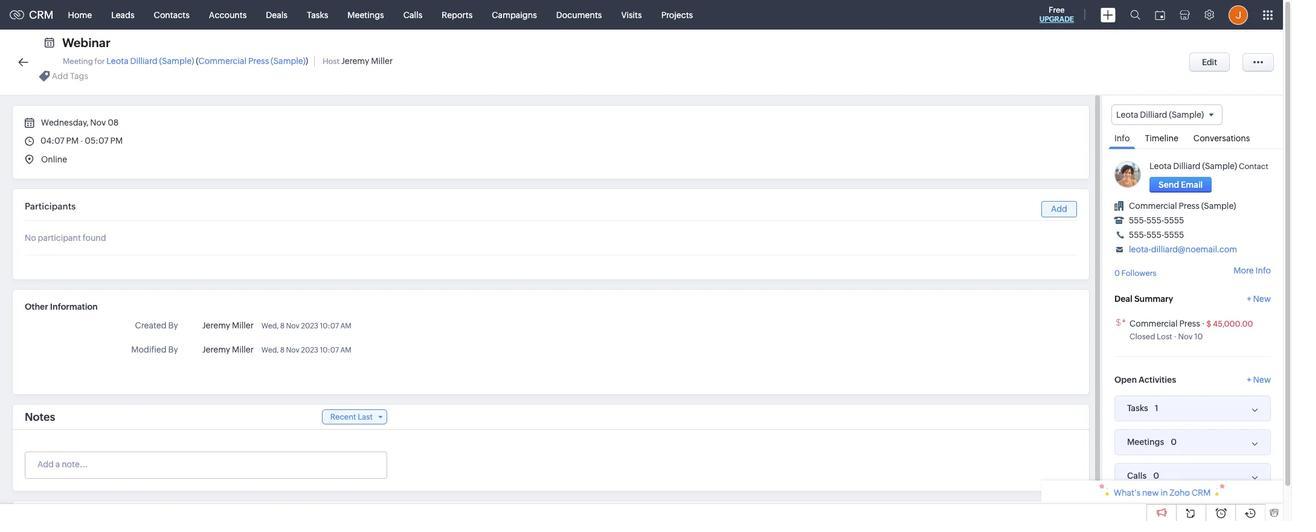 Task type: describe. For each thing, give the bounding box(es) containing it.
projects
[[661, 10, 693, 20]]

0 vertical spatial commercial
[[198, 56, 247, 66]]

notes
[[25, 411, 55, 423]]

profile image
[[1229, 5, 1248, 24]]

tags
[[70, 71, 88, 81]]

created by
[[135, 321, 178, 330]]

no
[[25, 233, 36, 243]]

for
[[95, 57, 105, 66]]

leota dilliard (sample) contact
[[1149, 161, 1268, 171]]

(
[[196, 56, 198, 66]]

calendar image
[[1155, 10, 1165, 20]]

more info
[[1234, 266, 1271, 276]]

2023 for modified by
[[301, 346, 318, 355]]

create menu image
[[1101, 8, 1116, 22]]

accounts link
[[199, 0, 256, 29]]

1
[[1155, 403, 1158, 413]]

contacts link
[[144, 0, 199, 29]]

home link
[[58, 0, 102, 29]]

more
[[1234, 266, 1254, 276]]

followers
[[1121, 269, 1157, 278]]

0 vertical spatial miller
[[371, 56, 393, 66]]

press for commercial press (sample)
[[1179, 201, 1200, 211]]

campaigns
[[492, 10, 537, 20]]

documents link
[[547, 0, 612, 29]]

free
[[1049, 5, 1065, 14]]

0 vertical spatial dilliard
[[130, 56, 158, 66]]

participant
[[38, 233, 81, 243]]

0 vertical spatial commercial press (sample) link
[[198, 56, 306, 66]]

conversations link
[[1187, 125, 1256, 149]]

45,000.00
[[1213, 319, 1253, 328]]

deals link
[[256, 0, 297, 29]]

leads
[[111, 10, 134, 20]]

miller for created by
[[232, 321, 254, 330]]

timeline link
[[1139, 125, 1184, 149]]

attachments
[[25, 509, 81, 519]]

leota dilliard (sample)
[[1116, 110, 1204, 120]]

2 5555 from the top
[[1164, 230, 1184, 240]]

leota-
[[1129, 245, 1151, 254]]

2 new from the top
[[1253, 375, 1271, 385]]

online
[[41, 155, 67, 164]]

leota-dilliard@noemail.com link
[[1129, 245, 1237, 254]]

leota for leota dilliard (sample)
[[1116, 110, 1138, 120]]

(sample) for leota dilliard (sample) contact
[[1202, 161, 1237, 171]]

nov inside commercial press · $ 45,000.00 closed lost · nov 10
[[1178, 332, 1193, 341]]

created
[[135, 321, 166, 330]]

information
[[50, 302, 98, 312]]

$
[[1206, 319, 1211, 328]]

search element
[[1123, 0, 1148, 30]]

what's new in zoho crm
[[1114, 488, 1211, 498]]

leota for leota dilliard (sample) contact
[[1149, 161, 1171, 171]]

wed, 8 nov 2023 10:07 am for modified by
[[261, 346, 351, 355]]

reports link
[[432, 0, 482, 29]]

commercial press (sample)
[[1129, 201, 1236, 211]]

0 vertical spatial info
[[1114, 134, 1130, 143]]

0 vertical spatial jeremy
[[341, 56, 369, 66]]

found
[[83, 233, 106, 243]]

free upgrade
[[1039, 5, 1074, 24]]

08
[[108, 118, 119, 127]]

0 for calls
[[1153, 471, 1159, 481]]

-
[[80, 136, 83, 146]]

04:07
[[40, 136, 64, 146]]

summary
[[1134, 294, 1173, 304]]

jeremy for modified by
[[202, 345, 230, 355]]

closed
[[1130, 332, 1155, 341]]

commercial for commercial press (sample)
[[1129, 201, 1177, 211]]

timeline
[[1145, 134, 1178, 143]]

commercial for commercial press · $ 45,000.00 closed lost · nov 10
[[1130, 319, 1178, 328]]

other
[[25, 302, 48, 312]]

meetings link
[[338, 0, 394, 29]]

04:07 pm - 05:07 pm
[[40, 136, 123, 146]]

0 followers
[[1114, 269, 1157, 278]]

no participant found
[[25, 233, 106, 243]]

recent
[[330, 413, 356, 422]]

accounts
[[209, 10, 247, 20]]

jeremy miller for modified by
[[202, 345, 254, 355]]

lost
[[1157, 332, 1172, 341]]

Add a note... field
[[25, 458, 386, 471]]

1 vertical spatial crm
[[1192, 488, 1211, 498]]

0 vertical spatial press
[[248, 56, 269, 66]]

what's new in zoho crm link
[[1041, 481, 1283, 504]]

campaigns link
[[482, 0, 547, 29]]

home
[[68, 10, 92, 20]]

2 555-555-5555 from the top
[[1129, 230, 1184, 240]]

+ new link
[[1247, 294, 1271, 310]]

search image
[[1130, 10, 1140, 20]]

meeting for leota dilliard (sample) ( commercial press (sample) )
[[63, 56, 308, 66]]

modified
[[131, 345, 166, 355]]

wednesday, nov 08
[[39, 118, 119, 127]]

visits
[[621, 10, 642, 20]]

press for commercial press · $ 45,000.00 closed lost · nov 10
[[1179, 319, 1200, 328]]

upgrade
[[1039, 15, 1074, 24]]

activities
[[1139, 375, 1176, 385]]

wed, for created by
[[261, 322, 279, 330]]

deals
[[266, 10, 287, 20]]

conversations
[[1194, 134, 1250, 143]]

by for created by
[[168, 321, 178, 330]]

contact
[[1239, 162, 1268, 171]]

info link
[[1108, 125, 1136, 149]]

deal summary
[[1114, 294, 1173, 304]]

what's
[[1114, 488, 1140, 498]]

1 + from the top
[[1247, 294, 1251, 304]]

commercial press link
[[1130, 319, 1200, 328]]



Task type: locate. For each thing, give the bounding box(es) containing it.
new
[[1253, 294, 1271, 304], [1253, 375, 1271, 385]]

0 horizontal spatial dilliard
[[130, 56, 158, 66]]

(sample) left '('
[[159, 56, 194, 66]]

am for modified by
[[340, 346, 351, 355]]

2 8 from the top
[[280, 346, 285, 355]]

1 vertical spatial 0
[[1171, 437, 1177, 447]]

1 horizontal spatial info
[[1256, 266, 1271, 276]]

dilliard right for
[[130, 56, 158, 66]]

leota right for
[[106, 56, 128, 66]]

commercial press (sample) link
[[198, 56, 306, 66], [1129, 201, 1236, 211]]

8 for modified by
[[280, 346, 285, 355]]

visits link
[[612, 0, 652, 29]]

1 vertical spatial meetings
[[1127, 437, 1164, 447]]

calls
[[403, 10, 422, 20], [1127, 471, 1147, 481]]

other information
[[25, 302, 98, 312]]

1 vertical spatial wed,
[[261, 346, 279, 355]]

am for created by
[[340, 322, 351, 330]]

dilliard inside leota dilliard (sample) field
[[1140, 110, 1167, 120]]

deal
[[1114, 294, 1132, 304]]

leota dilliard (sample) link down conversations in the top right of the page
[[1149, 161, 1237, 171]]

meetings inside meetings link
[[348, 10, 384, 20]]

1 vertical spatial by
[[168, 345, 178, 355]]

2 horizontal spatial dilliard
[[1173, 161, 1201, 171]]

1 horizontal spatial dilliard
[[1140, 110, 1167, 120]]

0 vertical spatial new
[[1253, 294, 1271, 304]]

add link
[[1041, 201, 1077, 217]]

calls inside 'link'
[[403, 10, 422, 20]]

miller for modified by
[[232, 345, 254, 355]]

dilliard for leota dilliard (sample) contact
[[1173, 161, 1201, 171]]

10:07
[[320, 322, 339, 330], [320, 346, 339, 355]]

2 vertical spatial press
[[1179, 319, 1200, 328]]

commercial press (sample) link down accounts
[[198, 56, 306, 66]]

1 horizontal spatial calls
[[1127, 471, 1147, 481]]

by for modified by
[[168, 345, 178, 355]]

0 vertical spatial +
[[1247, 294, 1251, 304]]

0
[[1114, 269, 1120, 278], [1171, 437, 1177, 447], [1153, 471, 1159, 481]]

leota up "info" link
[[1116, 110, 1138, 120]]

1 vertical spatial jeremy miller
[[202, 345, 254, 355]]

leota dilliard (sample) link
[[106, 56, 194, 66], [1149, 161, 1237, 171]]

(sample) for leota dilliard (sample)
[[1169, 110, 1204, 120]]

555-555-5555 up leota-
[[1129, 230, 1184, 240]]

1 vertical spatial info
[[1256, 266, 1271, 276]]

0 vertical spatial 5555
[[1164, 216, 1184, 225]]

2 + new from the top
[[1247, 375, 1271, 385]]

add for add tags
[[52, 71, 68, 81]]

2 vertical spatial 0
[[1153, 471, 1159, 481]]

dilliard down timeline
[[1173, 161, 1201, 171]]

pm down "08"
[[110, 136, 123, 146]]

2 pm from the left
[[110, 136, 123, 146]]

1 new from the top
[[1253, 294, 1271, 304]]

am
[[340, 322, 351, 330], [340, 346, 351, 355]]

+ down the 45,000.00
[[1247, 375, 1251, 385]]

2 vertical spatial commercial
[[1130, 319, 1178, 328]]

(sample) down leota dilliard (sample) contact
[[1201, 201, 1236, 211]]

meeting
[[63, 57, 93, 66]]

wed,
[[261, 322, 279, 330], [261, 346, 279, 355]]

meetings up host jeremy miller
[[348, 10, 384, 20]]

0 vertical spatial calls
[[403, 10, 422, 20]]

dilliard@noemail.com
[[1151, 245, 1237, 254]]

documents
[[556, 10, 602, 20]]

tasks left 1
[[1127, 404, 1148, 413]]

1 vertical spatial leota dilliard (sample) link
[[1149, 161, 1237, 171]]

pm left -
[[66, 136, 79, 146]]

2 wed, 8 nov 2023 10:07 am from the top
[[261, 346, 351, 355]]

jeremy
[[341, 56, 369, 66], [202, 321, 230, 330], [202, 345, 230, 355]]

None button
[[1189, 53, 1230, 72], [1149, 177, 1212, 193], [1189, 53, 1230, 72], [1149, 177, 1212, 193]]

calls link
[[394, 0, 432, 29]]

1 horizontal spatial add
[[1051, 204, 1067, 214]]

dilliard for leota dilliard (sample)
[[1140, 110, 1167, 120]]

press up 10
[[1179, 319, 1200, 328]]

more info link
[[1234, 266, 1271, 276]]

0 vertical spatial + new
[[1247, 294, 1271, 304]]

add for add
[[1051, 204, 1067, 214]]

0 vertical spatial wed,
[[261, 322, 279, 330]]

1 vertical spatial 5555
[[1164, 230, 1184, 240]]

0 vertical spatial 0
[[1114, 269, 1120, 278]]

0 vertical spatial wed, 8 nov 2023 10:07 am
[[261, 322, 351, 330]]

1 vertical spatial dilliard
[[1140, 110, 1167, 120]]

0 horizontal spatial crm
[[29, 8, 54, 21]]

commercial up leota-
[[1129, 201, 1177, 211]]

· left $
[[1202, 319, 1205, 328]]

host jeremy miller
[[322, 56, 393, 66]]

create menu element
[[1093, 0, 1123, 29]]

wed, 8 nov 2023 10:07 am
[[261, 322, 351, 330], [261, 346, 351, 355]]

10
[[1194, 332, 1203, 341]]

0 horizontal spatial 0
[[1114, 269, 1120, 278]]

crm link
[[10, 8, 54, 21]]

0 horizontal spatial calls
[[403, 10, 422, 20]]

leota-dilliard@noemail.com
[[1129, 245, 1237, 254]]

1 vertical spatial new
[[1253, 375, 1271, 385]]

1 wed, 8 nov 2023 10:07 am from the top
[[261, 322, 351, 330]]

miller
[[371, 56, 393, 66], [232, 321, 254, 330], [232, 345, 254, 355]]

jeremy for created by
[[202, 321, 230, 330]]

1 vertical spatial 555-555-5555
[[1129, 230, 1184, 240]]

1 horizontal spatial leota
[[1116, 110, 1138, 120]]

leota down timeline
[[1149, 161, 1171, 171]]

· right lost
[[1174, 332, 1177, 341]]

2 by from the top
[[168, 345, 178, 355]]

0 vertical spatial add
[[52, 71, 68, 81]]

new
[[1142, 488, 1159, 498]]

8 for created by
[[280, 322, 285, 330]]

1 5555 from the top
[[1164, 216, 1184, 225]]

commercial inside commercial press · $ 45,000.00 closed lost · nov 10
[[1130, 319, 1178, 328]]

info left timeline
[[1114, 134, 1130, 143]]

+ new
[[1247, 294, 1271, 304], [1247, 375, 1271, 385]]

wednesday,
[[41, 118, 89, 127]]

0 horizontal spatial add
[[52, 71, 68, 81]]

+
[[1247, 294, 1251, 304], [1247, 375, 1251, 385]]

0 left followers
[[1114, 269, 1120, 278]]

meetings down 1
[[1127, 437, 1164, 447]]

0 vertical spatial by
[[168, 321, 178, 330]]

1 555-555-5555 from the top
[[1129, 216, 1184, 225]]

·
[[1202, 319, 1205, 328], [1174, 332, 1177, 341]]

)
[[306, 56, 308, 66]]

1 10:07 from the top
[[320, 322, 339, 330]]

projects link
[[652, 0, 703, 29]]

2 horizontal spatial 0
[[1171, 437, 1177, 447]]

2 vertical spatial miller
[[232, 345, 254, 355]]

0 horizontal spatial ·
[[1174, 332, 1177, 341]]

commercial down accounts
[[198, 56, 247, 66]]

555-
[[1129, 216, 1147, 225], [1147, 216, 1164, 225], [1129, 230, 1147, 240], [1147, 230, 1164, 240]]

2 vertical spatial jeremy
[[202, 345, 230, 355]]

0 vertical spatial 10:07
[[320, 322, 339, 330]]

press inside commercial press · $ 45,000.00 closed lost · nov 10
[[1179, 319, 1200, 328]]

nov
[[90, 118, 106, 127], [286, 322, 299, 330], [1178, 332, 1193, 341], [286, 346, 299, 355]]

dilliard
[[130, 56, 158, 66], [1140, 110, 1167, 120], [1173, 161, 1201, 171]]

0 horizontal spatial info
[[1114, 134, 1130, 143]]

(sample) left host
[[271, 56, 306, 66]]

0 horizontal spatial commercial press (sample) link
[[198, 56, 306, 66]]

1 vertical spatial ·
[[1174, 332, 1177, 341]]

0 up what's new in zoho crm link
[[1153, 471, 1159, 481]]

commercial press (sample) link up the "leota-dilliard@noemail.com" link
[[1129, 201, 1236, 211]]

1 pm from the left
[[66, 136, 79, 146]]

1 horizontal spatial 0
[[1153, 471, 1159, 481]]

leota
[[106, 56, 128, 66], [1116, 110, 1138, 120], [1149, 161, 1171, 171]]

add tags
[[52, 71, 88, 81]]

info right more
[[1256, 266, 1271, 276]]

(sample) inside field
[[1169, 110, 1204, 120]]

reports
[[442, 10, 473, 20]]

0 horizontal spatial leota dilliard (sample) link
[[106, 56, 194, 66]]

tasks right deals "link"
[[307, 10, 328, 20]]

1 vertical spatial leota
[[1116, 110, 1138, 120]]

1 8 from the top
[[280, 322, 285, 330]]

1 vertical spatial wed, 8 nov 2023 10:07 am
[[261, 346, 351, 355]]

1 vertical spatial commercial press (sample) link
[[1129, 201, 1236, 211]]

(sample) for commercial press (sample)
[[1201, 201, 1236, 211]]

add inside add link
[[1051, 204, 1067, 214]]

modified by
[[131, 345, 178, 355]]

add
[[52, 71, 68, 81], [1051, 204, 1067, 214]]

leota dilliard (sample) link left '('
[[106, 56, 194, 66]]

leads link
[[102, 0, 144, 29]]

2 2023 from the top
[[301, 346, 318, 355]]

0 horizontal spatial meetings
[[348, 10, 384, 20]]

1 vertical spatial jeremy
[[202, 321, 230, 330]]

jeremy miller for created by
[[202, 321, 254, 330]]

host
[[322, 57, 340, 66]]

(sample) up timeline link
[[1169, 110, 1204, 120]]

webinar
[[62, 36, 110, 50]]

1 horizontal spatial pm
[[110, 136, 123, 146]]

2023
[[301, 322, 318, 330], [301, 346, 318, 355]]

1 horizontal spatial crm
[[1192, 488, 1211, 498]]

open activities
[[1114, 375, 1176, 385]]

1 vertical spatial commercial
[[1129, 201, 1177, 211]]

calls left reports link
[[403, 10, 422, 20]]

1 vertical spatial am
[[340, 346, 351, 355]]

Leota Dilliard (Sample) field
[[1111, 104, 1223, 125]]

press up the "dilliard@noemail.com"
[[1179, 201, 1200, 211]]

by right the modified
[[168, 345, 178, 355]]

2 wed, from the top
[[261, 346, 279, 355]]

1 vertical spatial tasks
[[1127, 404, 1148, 413]]

1 vertical spatial add
[[1051, 204, 1067, 214]]

0 horizontal spatial tasks
[[307, 10, 328, 20]]

crm left home link
[[29, 8, 54, 21]]

05:07
[[85, 136, 109, 146]]

1 + new from the top
[[1247, 294, 1271, 304]]

1 vertical spatial press
[[1179, 201, 1200, 211]]

1 vertical spatial +
[[1247, 375, 1251, 385]]

2 10:07 from the top
[[320, 346, 339, 355]]

0 vertical spatial crm
[[29, 8, 54, 21]]

1 wed, from the top
[[261, 322, 279, 330]]

0 horizontal spatial pm
[[66, 136, 79, 146]]

1 horizontal spatial tasks
[[1127, 404, 1148, 413]]

dilliard up timeline link
[[1140, 110, 1167, 120]]

10:07 for modified by
[[320, 346, 339, 355]]

1 vertical spatial 10:07
[[320, 346, 339, 355]]

commercial
[[198, 56, 247, 66], [1129, 201, 1177, 211], [1130, 319, 1178, 328]]

2 horizontal spatial leota
[[1149, 161, 1171, 171]]

0 vertical spatial leota
[[106, 56, 128, 66]]

wed, 8 nov 2023 10:07 am for created by
[[261, 322, 351, 330]]

0 horizontal spatial leota
[[106, 56, 128, 66]]

1 horizontal spatial commercial press (sample) link
[[1129, 201, 1236, 211]]

0 vertical spatial 555-555-5555
[[1129, 216, 1184, 225]]

0 vertical spatial meetings
[[348, 10, 384, 20]]

0 vertical spatial leota dilliard (sample) link
[[106, 56, 194, 66]]

2 am from the top
[[340, 346, 351, 355]]

0 vertical spatial jeremy miller
[[202, 321, 254, 330]]

1 vertical spatial 8
[[280, 346, 285, 355]]

1 jeremy miller from the top
[[202, 321, 254, 330]]

commercial press · $ 45,000.00 closed lost · nov 10
[[1130, 319, 1253, 341]]

10:07 for created by
[[320, 322, 339, 330]]

5555
[[1164, 216, 1184, 225], [1164, 230, 1184, 240]]

0 vertical spatial 8
[[280, 322, 285, 330]]

(sample) down conversations in the top right of the page
[[1202, 161, 1237, 171]]

calls up what's
[[1127, 471, 1147, 481]]

pm
[[66, 136, 79, 146], [110, 136, 123, 146]]

0 up the zoho
[[1171, 437, 1177, 447]]

2023 for created by
[[301, 322, 318, 330]]

wed, for modified by
[[261, 346, 279, 355]]

8
[[280, 322, 285, 330], [280, 346, 285, 355]]

open
[[1114, 375, 1137, 385]]

2 vertical spatial dilliard
[[1173, 161, 1201, 171]]

1 vertical spatial + new
[[1247, 375, 1271, 385]]

(sample)
[[159, 56, 194, 66], [271, 56, 306, 66], [1169, 110, 1204, 120], [1202, 161, 1237, 171], [1201, 201, 1236, 211]]

0 vertical spatial ·
[[1202, 319, 1205, 328]]

participants
[[25, 201, 76, 211]]

recent last
[[330, 413, 373, 422]]

0 vertical spatial am
[[340, 322, 351, 330]]

1 horizontal spatial leota dilliard (sample) link
[[1149, 161, 1237, 171]]

555-555-5555 down commercial press (sample)
[[1129, 216, 1184, 225]]

+ down "more info" link at right bottom
[[1247, 294, 1251, 304]]

contacts
[[154, 10, 190, 20]]

1 vertical spatial calls
[[1127, 471, 1147, 481]]

5555 up leota-dilliard@noemail.com
[[1164, 230, 1184, 240]]

tasks link
[[297, 0, 338, 29]]

crm right the zoho
[[1192, 488, 1211, 498]]

2 + from the top
[[1247, 375, 1251, 385]]

profile element
[[1221, 0, 1255, 29]]

1 by from the top
[[168, 321, 178, 330]]

1 horizontal spatial ·
[[1202, 319, 1205, 328]]

0 for meetings
[[1171, 437, 1177, 447]]

5555 down commercial press (sample)
[[1164, 216, 1184, 225]]

zoho
[[1170, 488, 1190, 498]]

1 2023 from the top
[[301, 322, 318, 330]]

1 vertical spatial 2023
[[301, 346, 318, 355]]

1 vertical spatial miller
[[232, 321, 254, 330]]

commercial up lost
[[1130, 319, 1178, 328]]

1 am from the top
[[340, 322, 351, 330]]

2 jeremy miller from the top
[[202, 345, 254, 355]]

jeremy miller
[[202, 321, 254, 330], [202, 345, 254, 355]]

0 vertical spatial 2023
[[301, 322, 318, 330]]

press left )
[[248, 56, 269, 66]]

leota inside field
[[1116, 110, 1138, 120]]

last
[[358, 413, 373, 422]]

in
[[1161, 488, 1168, 498]]

0 vertical spatial tasks
[[307, 10, 328, 20]]

1 horizontal spatial meetings
[[1127, 437, 1164, 447]]

press
[[248, 56, 269, 66], [1179, 201, 1200, 211], [1179, 319, 1200, 328]]

by right created
[[168, 321, 178, 330]]

2 vertical spatial leota
[[1149, 161, 1171, 171]]



Task type: vqa. For each thing, say whether or not it's contained in the screenshot.
topmost wed, 8 nov 2023 10:07 am
yes



